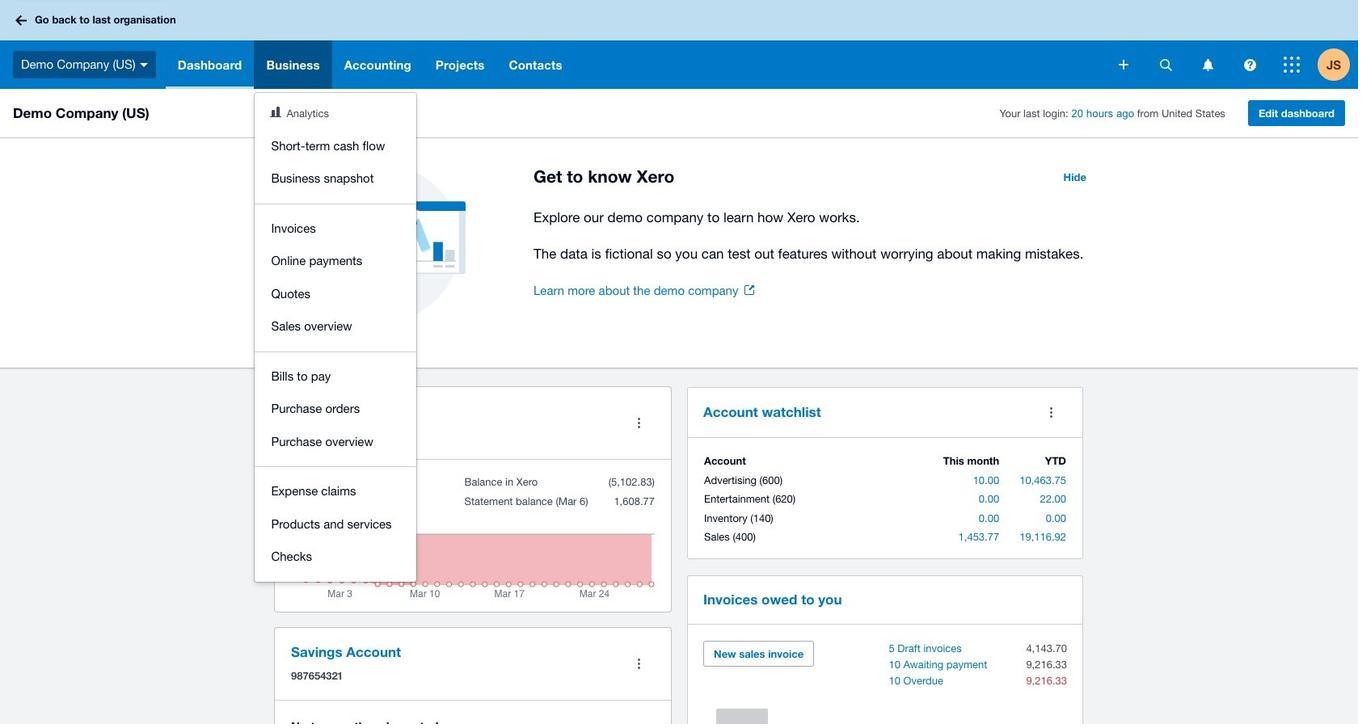 Task type: describe. For each thing, give the bounding box(es) containing it.
2 horizontal spatial svg image
[[1284, 57, 1301, 73]]

intro banner body element
[[534, 206, 1097, 265]]

manage menu toggle image
[[623, 407, 655, 440]]

0 horizontal spatial svg image
[[1119, 60, 1129, 70]]

1 horizontal spatial svg image
[[1244, 59, 1256, 71]]



Task type: vqa. For each thing, say whether or not it's contained in the screenshot.
list box
yes



Task type: locate. For each thing, give the bounding box(es) containing it.
group
[[255, 93, 417, 582]]

svg image
[[15, 15, 27, 25], [1160, 59, 1172, 71], [1203, 59, 1214, 71], [140, 63, 148, 67]]

header chart image
[[270, 107, 282, 117]]

svg image
[[1284, 57, 1301, 73], [1244, 59, 1256, 71], [1119, 60, 1129, 70]]

manage menu toggle image
[[623, 648, 655, 681]]

banner
[[0, 0, 1359, 582]]

list box
[[255, 93, 417, 582]]



